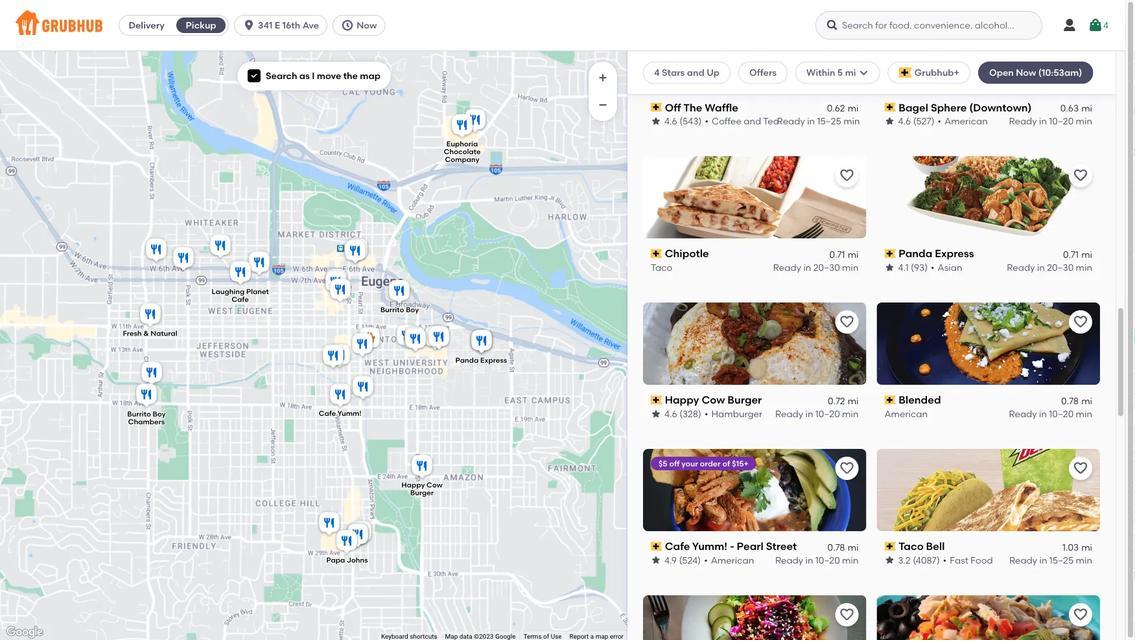 Task type: describe. For each thing, give the bounding box(es) containing it.
asian
[[938, 262, 962, 273]]

• for yumm!
[[704, 555, 708, 566]]

proceed to checkout button
[[930, 465, 1103, 488]]

coffee
[[712, 116, 742, 127]]

in for blended
[[1039, 409, 1047, 420]]

min for off the waffle
[[844, 116, 860, 127]]

min for panda express
[[1076, 262, 1092, 273]]

min for blended
[[1076, 409, 1092, 420]]

food
[[971, 555, 993, 566]]

panda express inside map region
[[455, 356, 507, 365]]

(10:53am)
[[1038, 67, 1082, 78]]

• for sphere
[[938, 116, 941, 127]]

ready for happy cow burger
[[775, 409, 803, 420]]

waffle
[[705, 101, 738, 114]]

svg image for 341 e 16th ave
[[243, 19, 255, 32]]

panda express image
[[469, 328, 495, 357]]

hamburger
[[711, 409, 762, 420]]

chambers grill and taphouse image
[[139, 360, 165, 388]]

order
[[700, 459, 721, 469]]

-
[[730, 541, 734, 553]]

• for express
[[931, 262, 935, 273]]

1 vertical spatial now
[[1016, 67, 1036, 78]]

$5
[[659, 459, 667, 469]]

chocolate
[[444, 148, 481, 156]]

tasty thai campus image
[[403, 326, 428, 355]]

16th
[[282, 20, 300, 31]]

pickup button
[[174, 15, 228, 36]]

• for the
[[705, 116, 708, 127]]

save this restaurant image for taco bell
[[1073, 461, 1088, 477]]

burrito boy chambers image
[[134, 382, 159, 410]]

dos hermanos taqueria image
[[320, 343, 346, 371]]

0 vertical spatial burger
[[728, 394, 762, 407]]

pearl
[[737, 541, 764, 553]]

$5 off your order of $15+
[[659, 459, 748, 469]]

in for panda express
[[1037, 262, 1045, 273]]

341 e 16th ave button
[[234, 15, 333, 36]]

ready for panda express
[[1007, 262, 1035, 273]]

laughing planet cafe burrito boy
[[212, 287, 419, 315]]

• coffee and tea
[[705, 116, 779, 127]]

ready in 10–20 min for cafe yumm! - pearl street
[[775, 555, 859, 566]]

save this restaurant button for panda express
[[1069, 164, 1092, 188]]

1 laughing planet cafe logo image from the left
[[643, 596, 866, 640]]

bagel sphere (downtown) image
[[323, 267, 349, 296]]

4.1
[[898, 262, 909, 273]]

search as i move the map
[[266, 70, 381, 81]]

&
[[143, 329, 149, 338]]

4.6 for bagel sphere (downtown)
[[898, 116, 911, 127]]

express inside map region
[[480, 356, 507, 365]]

carl's jr. image
[[462, 107, 488, 135]]

mi for the
[[848, 103, 859, 114]]

american for cafe yumm! - pearl street
[[711, 555, 754, 566]]

1 horizontal spatial panda express
[[899, 248, 974, 260]]

save this restaurant button for chipotle
[[835, 164, 859, 188]]

0.78 mi for blended
[[1061, 396, 1092, 407]]

laughing
[[212, 287, 245, 296]]

in for happy cow burger
[[805, 409, 813, 420]]

cow inside happy cow burger
[[427, 481, 443, 490]]

save this restaurant image for bagel sphere (downtown)
[[1073, 22, 1088, 37]]

0.62
[[827, 103, 845, 114]]

now button
[[333, 15, 391, 36]]

0.71 for chipotle
[[829, 249, 845, 260]]

0.63 mi
[[1060, 103, 1092, 114]]

chipotle
[[665, 248, 709, 260]]

• american for sphere
[[938, 116, 988, 127]]

bagel
[[899, 101, 928, 114]]

tea
[[763, 116, 779, 127]]

happy inside happy cow burger
[[401, 481, 425, 490]]

checkout
[[1020, 471, 1064, 482]]

save this restaurant button for bagel sphere (downtown)
[[1069, 18, 1092, 41]]

cafe inside laughing planet cafe burrito boy
[[232, 295, 249, 304]]

boy inside burrito boy chambers
[[153, 410, 166, 419]]

stars
[[662, 67, 685, 78]]

in for chipotle
[[803, 262, 811, 273]]

company
[[445, 155, 479, 164]]

glass house coffee bar image
[[207, 233, 233, 261]]

15–25 for off the waffle
[[817, 116, 841, 127]]

blended
[[899, 394, 941, 407]]

planet
[[246, 287, 269, 296]]

4 button
[[1088, 14, 1109, 37]]

$15+
[[732, 459, 748, 469]]

bagel sphere (downtown)
[[899, 101, 1032, 114]]

save this restaurant image for blended
[[1073, 315, 1088, 330]]

carlito's pupuseria image
[[170, 245, 196, 274]]

4 for 4 stars and up
[[654, 67, 660, 78]]

15–25 for taco bell
[[1049, 555, 1074, 566]]

as
[[299, 70, 310, 81]]

Search for food, convenience, alcohol... search field
[[815, 11, 1042, 40]]

0.78 for blended
[[1061, 396, 1079, 407]]

20–30 for panda express
[[1047, 262, 1074, 273]]

euphoria chocolate company
[[444, 140, 481, 164]]

ready for bagel sphere (downtown)
[[1009, 116, 1037, 127]]

fat shack image
[[394, 323, 420, 351]]

map
[[360, 70, 381, 81]]

(downtown)
[[969, 101, 1032, 114]]

subscription pass image for happy cow burger
[[651, 396, 662, 405]]

fresh
[[123, 329, 142, 338]]

taco for taco
[[651, 262, 672, 273]]

(328)
[[679, 409, 701, 420]]

main navigation navigation
[[0, 0, 1125, 51]]

0.71 for panda express
[[1063, 249, 1079, 260]]

johns
[[347, 556, 368, 565]]

panda express logo image
[[877, 157, 1100, 239]]

4.6 for happy cow burger
[[664, 409, 677, 420]]

10–20 for bagel sphere (downtown)
[[1049, 116, 1074, 127]]

taco bell image
[[246, 250, 272, 278]]

search
[[266, 70, 297, 81]]

• for cow
[[705, 409, 708, 420]]

nekter juice bar image
[[426, 324, 452, 353]]

cafe yumm!
[[319, 409, 361, 418]]

• american for yumm!
[[704, 555, 754, 566]]

the
[[343, 70, 358, 81]]

341
[[258, 20, 273, 31]]

1 horizontal spatial express
[[935, 248, 974, 260]]

ready in 10–20 min for bagel sphere (downtown)
[[1009, 116, 1092, 127]]

min for bagel sphere (downtown)
[[1076, 116, 1092, 127]]

save this restaurant image for chipotle
[[839, 168, 855, 184]]

1 horizontal spatial panda
[[899, 248, 932, 260]]

laughing planet cafe image
[[228, 259, 253, 288]]

subscription pass image for panda
[[885, 250, 896, 259]]

• hamburger
[[705, 409, 762, 420]]

save this restaurant image for happy cow burger
[[839, 315, 855, 330]]

star icon image for cafe yumm! - pearl street
[[651, 556, 661, 566]]

min for taco bell
[[1076, 555, 1092, 566]]

4.9 (524)
[[664, 555, 701, 566]]

ready in 10–20 min for happy cow burger
[[775, 409, 859, 420]]

save this restaurant button for off the waffle
[[835, 18, 859, 41]]

0 horizontal spatial svg image
[[250, 72, 258, 80]]

4.6 (328)
[[664, 409, 701, 420]]

happy cow burger inside map region
[[401, 481, 443, 498]]

4.6 (543)
[[664, 116, 702, 127]]

save this restaurant button for taco bell
[[1069, 457, 1092, 481]]

0.72
[[828, 396, 845, 407]]

vero espresso house image
[[349, 331, 375, 360]]

svg image for now
[[341, 19, 354, 32]]

happy cow burger image
[[409, 453, 435, 482]]

and for tea
[[744, 116, 761, 127]]

and for up
[[687, 67, 705, 78]]

delivery
[[129, 20, 164, 31]]

happy cow burger logo image
[[643, 303, 866, 385]]

subscription pass image for chipotle
[[651, 250, 662, 259]]

4.6 (527)
[[898, 116, 935, 127]]

off
[[669, 459, 680, 469]]

subway® image
[[402, 325, 428, 353]]

euphoria
[[446, 140, 478, 149]]

i
[[312, 70, 315, 81]]

up
[[707, 67, 720, 78]]

4.1 (93)
[[898, 262, 928, 273]]

papa johns
[[326, 556, 368, 565]]

burrito boy chambers
[[127, 410, 166, 426]]

nourish image
[[350, 374, 376, 403]]

0.71 mi for panda express
[[1063, 249, 1092, 260]]

4.6 for off the waffle
[[664, 116, 677, 127]]

5
[[837, 67, 843, 78]]

fast
[[950, 555, 968, 566]]

within
[[806, 67, 835, 78]]

the
[[683, 101, 702, 114]]

4 stars and up
[[654, 67, 720, 78]]

in for off the waffle
[[807, 116, 815, 127]]

star icon image for bagel sphere (downtown)
[[885, 116, 895, 127]]

• fast food
[[943, 555, 993, 566]]

chambers
[[128, 418, 165, 426]]



Task type: locate. For each thing, give the bounding box(es) containing it.
svg image inside now "button"
[[341, 19, 354, 32]]

20–30
[[813, 262, 840, 273], [1047, 262, 1074, 273]]

subscription pass image for cafe yumm! - pearl street
[[651, 542, 662, 552]]

1 vertical spatial american
[[885, 409, 928, 420]]

4.6 left (328)
[[664, 409, 677, 420]]

proceed to checkout
[[969, 471, 1064, 482]]

(93)
[[911, 262, 928, 273]]

plus icon image
[[596, 71, 609, 84]]

0 vertical spatial express
[[935, 248, 974, 260]]

15–25 down 0.62
[[817, 116, 841, 127]]

1 vertical spatial panda
[[455, 356, 479, 365]]

burrito inside laughing planet cafe burrito boy
[[380, 306, 404, 315]]

1 horizontal spatial ready in 15–25 min
[[1009, 555, 1092, 566]]

1 horizontal spatial 15–25
[[1049, 555, 1074, 566]]

0 horizontal spatial ready in 15–25 min
[[777, 116, 860, 127]]

min for happy cow burger
[[842, 409, 859, 420]]

now up map
[[357, 20, 377, 31]]

2 laughing planet cafe logo image from the left
[[877, 596, 1100, 640]]

0 vertical spatial burrito
[[380, 306, 404, 315]]

your
[[681, 459, 698, 469]]

star icon image for taco bell
[[885, 556, 895, 566]]

ready in 10–20 min down street
[[775, 555, 859, 566]]

0 horizontal spatial • american
[[704, 555, 754, 566]]

341 e 16th ave
[[258, 20, 319, 31]]

yumm! for cafe yumm!
[[337, 409, 361, 418]]

0 vertical spatial 4
[[1103, 20, 1109, 31]]

0 vertical spatial ready in 15–25 min
[[777, 116, 860, 127]]

star icon image
[[651, 116, 661, 127], [885, 116, 895, 127], [885, 263, 895, 273], [651, 409, 661, 420], [651, 556, 661, 566], [885, 556, 895, 566]]

star icon image left the 4.1
[[885, 263, 895, 273]]

sphere
[[931, 101, 967, 114]]

panda express
[[899, 248, 974, 260], [455, 356, 507, 365]]

burger inside happy cow burger
[[410, 489, 434, 498]]

0 horizontal spatial cow
[[427, 481, 443, 490]]

ready in 20–30 min for chipotle
[[773, 262, 859, 273]]

0 horizontal spatial happy cow burger
[[401, 481, 443, 498]]

yumm! left -
[[692, 541, 727, 553]]

• for bell
[[943, 555, 947, 566]]

0 vertical spatial 15–25
[[817, 116, 841, 127]]

e
[[275, 20, 280, 31]]

cafe yumm! - pearl street image
[[344, 237, 370, 265]]

mi for bell
[[1081, 542, 1092, 553]]

0 horizontal spatial 20–30
[[813, 262, 840, 273]]

in for taco bell
[[1039, 555, 1047, 566]]

save this restaurant image
[[1073, 22, 1088, 37], [1073, 315, 1088, 330], [1073, 461, 1088, 477], [839, 608, 855, 623], [1073, 608, 1088, 623]]

ready in 10–20 min down 0.63
[[1009, 116, 1092, 127]]

0 vertical spatial panda
[[899, 248, 932, 260]]

1 horizontal spatial svg image
[[826, 19, 839, 32]]

laughing planet cafe image
[[316, 510, 342, 539]]

taco for taco bell
[[899, 541, 924, 553]]

0 horizontal spatial cafe
[[232, 295, 249, 304]]

chipotle logo image
[[643, 157, 866, 239]]

save this restaurant button for happy cow burger
[[835, 311, 859, 334]]

0 horizontal spatial 15–25
[[817, 116, 841, 127]]

off
[[665, 101, 681, 114]]

ready in 10–20 min for blended
[[1009, 409, 1092, 420]]

1 vertical spatial • american
[[704, 555, 754, 566]]

10–20 for blended
[[1049, 409, 1074, 420]]

ready in 10–20 min down 0.72
[[775, 409, 859, 420]]

0.78 for cafe yumm! - pearl street
[[828, 542, 845, 553]]

mi for sphere
[[1081, 103, 1092, 114]]

now right open at the right of the page
[[1016, 67, 1036, 78]]

1 horizontal spatial cafe
[[319, 409, 336, 418]]

ready for off the waffle
[[777, 116, 805, 127]]

mod pizza (south eugene) image
[[345, 522, 371, 550]]

boy down chambers grill and taphouse icon
[[153, 410, 166, 419]]

1 vertical spatial 0.78 mi
[[828, 542, 859, 553]]

ready in 15–25 min for taco bell
[[1009, 555, 1092, 566]]

american down bagel sphere (downtown)
[[945, 116, 988, 127]]

0 vertical spatial yumm!
[[337, 409, 361, 418]]

1 horizontal spatial • american
[[938, 116, 988, 127]]

1 horizontal spatial taco
[[899, 541, 924, 553]]

0 horizontal spatial 0.71
[[829, 249, 845, 260]]

burrito
[[380, 306, 404, 315], [127, 410, 151, 419]]

1 vertical spatial cow
[[427, 481, 443, 490]]

1 vertical spatial panda express
[[455, 356, 507, 365]]

subscription pass image for taco bell
[[885, 542, 896, 552]]

• right (524)
[[704, 555, 708, 566]]

in for bagel sphere (downtown)
[[1039, 116, 1047, 127]]

svg image
[[1062, 18, 1077, 33], [1088, 18, 1103, 33], [243, 19, 255, 32], [341, 19, 354, 32], [859, 68, 869, 78]]

4 for 4
[[1103, 20, 1109, 31]]

ready for taco bell
[[1009, 555, 1037, 566]]

to
[[1009, 471, 1018, 482]]

blended logo image
[[877, 303, 1100, 385]]

save this restaurant image for off the waffle
[[839, 22, 855, 37]]

0 horizontal spatial 4
[[654, 67, 660, 78]]

fresh & natural image
[[137, 301, 163, 330]]

1 vertical spatial 0.78
[[828, 542, 845, 553]]

min for chipotle
[[842, 262, 859, 273]]

burrito up fat shack icon
[[380, 306, 404, 315]]

map region
[[0, 0, 684, 640]]

0.78
[[1061, 396, 1079, 407], [828, 542, 845, 553]]

ready in 15–25 min down 1.03
[[1009, 555, 1092, 566]]

1 vertical spatial svg image
[[250, 72, 258, 80]]

yumm! inside map region
[[337, 409, 361, 418]]

cafe yumm! image
[[327, 382, 353, 410]]

1 horizontal spatial burger
[[728, 394, 762, 407]]

in for cafe yumm! - pearl street
[[805, 555, 813, 566]]

qdoba mexican eats image
[[424, 323, 450, 352]]

0 vertical spatial subscription pass image
[[651, 103, 662, 112]]

and left up at the top right of page
[[687, 67, 705, 78]]

10–20 for happy cow burger
[[815, 409, 840, 420]]

cafe down the dos hermanos taqueria icon
[[319, 409, 336, 418]]

panda inside map region
[[455, 356, 479, 365]]

ready in 15–25 min down 0.62
[[777, 116, 860, 127]]

• right (328)
[[705, 409, 708, 420]]

0 horizontal spatial laughing planet cafe logo image
[[643, 596, 866, 640]]

0.78 mi for cafe yumm! - pearl street
[[828, 542, 859, 553]]

move
[[317, 70, 341, 81]]

2 ready in 20–30 min from the left
[[1007, 262, 1092, 273]]

0 vertical spatial cafe
[[232, 295, 249, 304]]

subscription pass image
[[885, 103, 896, 112], [651, 250, 662, 259], [651, 396, 662, 405], [651, 542, 662, 552], [885, 542, 896, 552]]

lalito's taqueria y frutería image
[[348, 519, 374, 548]]

1 vertical spatial cafe
[[319, 409, 336, 418]]

0 vertical spatial and
[[687, 67, 705, 78]]

1 20–30 from the left
[[813, 262, 840, 273]]

boy up fat shack icon
[[406, 306, 419, 315]]

ready for cafe yumm! - pearl street
[[775, 555, 803, 566]]

burrito down chambers grill and taphouse icon
[[127, 410, 151, 419]]

1 horizontal spatial cow
[[702, 394, 725, 407]]

1 horizontal spatial and
[[744, 116, 761, 127]]

0.71 mi for chipotle
[[829, 249, 859, 260]]

star icon image left 4.9
[[651, 556, 661, 566]]

voodoo doughnut – eugene image
[[327, 277, 353, 305]]

0 vertical spatial now
[[357, 20, 377, 31]]

euphoria chocolate company image
[[449, 112, 475, 141]]

cafe
[[232, 295, 249, 304], [319, 409, 336, 418], [665, 541, 690, 553]]

american
[[945, 116, 988, 127], [885, 409, 928, 420], [711, 555, 754, 566]]

fresh & natural
[[123, 329, 177, 338]]

3.2 (4087)
[[898, 555, 940, 566]]

15–25
[[817, 116, 841, 127], [1049, 555, 1074, 566]]

save this restaurant button for blended
[[1069, 311, 1092, 334]]

1 vertical spatial happy cow burger
[[401, 481, 443, 498]]

1 vertical spatial 15–25
[[1049, 555, 1074, 566]]

save this restaurant button
[[835, 18, 859, 41], [1069, 18, 1092, 41], [835, 164, 859, 188], [1069, 164, 1092, 188], [835, 311, 859, 334], [1069, 311, 1092, 334], [835, 457, 859, 481], [1069, 457, 1092, 481], [835, 604, 859, 627], [1069, 604, 1092, 627]]

(4087)
[[913, 555, 940, 566]]

bell
[[926, 541, 945, 553]]

ready for blended
[[1009, 409, 1037, 420]]

• right (93)
[[931, 262, 935, 273]]

star icon image left 3.2
[[885, 556, 895, 566]]

1 vertical spatial happy
[[401, 481, 425, 490]]

0 vertical spatial boy
[[406, 306, 419, 315]]

ready in 15–25 min for off the waffle
[[777, 116, 860, 127]]

1 vertical spatial taco
[[899, 541, 924, 553]]

1 horizontal spatial 0.78
[[1061, 396, 1079, 407]]

svg image
[[826, 19, 839, 32], [250, 72, 258, 80]]

burger
[[728, 394, 762, 407], [410, 489, 434, 498]]

0.72 mi
[[828, 396, 859, 407]]

2 0.71 mi from the left
[[1063, 249, 1092, 260]]

the frying scotsman image
[[143, 237, 169, 265]]

cafe yumm! - pearl street logo image
[[643, 450, 866, 532]]

taco down chipotle at the top
[[651, 262, 672, 273]]

• american down the cafe yumm! - pearl street
[[704, 555, 754, 566]]

natural
[[151, 329, 177, 338]]

ready in 10–20 min
[[1009, 116, 1092, 127], [775, 409, 859, 420], [1009, 409, 1092, 420], [775, 555, 859, 566]]

taco bell logo image
[[877, 450, 1100, 532]]

and left tea
[[744, 116, 761, 127]]

0 horizontal spatial 0.71 mi
[[829, 249, 859, 260]]

cafe for cafe yumm! - pearl street
[[665, 541, 690, 553]]

burger down happy cow burger icon
[[410, 489, 434, 498]]

0 vertical spatial • american
[[938, 116, 988, 127]]

1 vertical spatial subscription pass image
[[885, 250, 896, 259]]

0 horizontal spatial now
[[357, 20, 377, 31]]

cafe for cafe yumm!
[[319, 409, 336, 418]]

1 vertical spatial ready in 15–25 min
[[1009, 555, 1092, 566]]

1 vertical spatial yumm!
[[692, 541, 727, 553]]

panda
[[899, 248, 932, 260], [455, 356, 479, 365]]

american down -
[[711, 555, 754, 566]]

burrito inside burrito boy chambers
[[127, 410, 151, 419]]

happy cow burger
[[665, 394, 762, 407], [401, 481, 443, 498]]

0 horizontal spatial express
[[480, 356, 507, 365]]

svg image for 4
[[1088, 18, 1103, 33]]

star icon image left "4.6 (527)"
[[885, 116, 895, 127]]

svg image up within 5 mi
[[826, 19, 839, 32]]

4.6 down "bagel"
[[898, 116, 911, 127]]

1 horizontal spatial laughing planet cafe logo image
[[877, 596, 1100, 640]]

• right (527)
[[938, 116, 941, 127]]

grubhub+
[[915, 67, 959, 78]]

0.78 mi
[[1061, 396, 1092, 407], [828, 542, 859, 553]]

• down off the waffle
[[705, 116, 708, 127]]

0 horizontal spatial 0.78
[[828, 542, 845, 553]]

ready in 10–20 min up checkout in the bottom of the page
[[1009, 409, 1092, 420]]

1 0.71 from the left
[[829, 249, 845, 260]]

proceed
[[969, 471, 1007, 482]]

save this restaurant image
[[839, 22, 855, 37], [839, 168, 855, 184], [1073, 168, 1088, 184], [839, 315, 855, 330], [839, 461, 855, 477]]

0 horizontal spatial panda express
[[455, 356, 507, 365]]

10–20 for cafe yumm! - pearl street
[[815, 555, 840, 566]]

0 horizontal spatial panda
[[455, 356, 479, 365]]

chipotle image
[[469, 328, 495, 357]]

2 0.71 from the left
[[1063, 249, 1079, 260]]

off the waffle image
[[323, 269, 349, 298]]

mi for yumm!
[[848, 542, 859, 553]]

0.63
[[1060, 103, 1079, 114]]

0 vertical spatial happy cow burger
[[665, 394, 762, 407]]

4.9
[[664, 555, 677, 566]]

1 horizontal spatial 0.71
[[1063, 249, 1079, 260]]

mandy's family restaurant image
[[327, 342, 353, 371]]

1 horizontal spatial boy
[[406, 306, 419, 315]]

1 horizontal spatial burrito
[[380, 306, 404, 315]]

happy
[[665, 394, 699, 407], [401, 481, 425, 490]]

yumm! for cafe yumm! - pearl street
[[692, 541, 727, 553]]

yumm! down the nourish icon
[[337, 409, 361, 418]]

ave
[[302, 20, 319, 31]]

1 vertical spatial burger
[[410, 489, 434, 498]]

1 horizontal spatial american
[[885, 409, 928, 420]]

(527)
[[913, 116, 935, 127]]

star icon image for panda express
[[885, 263, 895, 273]]

2 horizontal spatial american
[[945, 116, 988, 127]]

now inside "button"
[[357, 20, 377, 31]]

• american down bagel sphere (downtown)
[[938, 116, 988, 127]]

cafe down laughing planet cafe icon
[[232, 295, 249, 304]]

0 horizontal spatial happy
[[401, 481, 425, 490]]

(543)
[[679, 116, 702, 127]]

2 vertical spatial american
[[711, 555, 754, 566]]

ready in 15–25 min
[[777, 116, 860, 127], [1009, 555, 1092, 566]]

0 vertical spatial taco
[[651, 262, 672, 273]]

3.2
[[898, 555, 911, 566]]

american down blended
[[885, 409, 928, 420]]

mi for express
[[1081, 249, 1092, 260]]

(524)
[[679, 555, 701, 566]]

taco
[[651, 262, 672, 273], [899, 541, 924, 553]]

boy inside laughing planet cafe burrito boy
[[406, 306, 419, 315]]

papa
[[326, 556, 345, 565]]

1 horizontal spatial now
[[1016, 67, 1036, 78]]

star icon image left 4.6 (543)
[[651, 116, 661, 127]]

cafe yumm! - pearl street
[[665, 541, 797, 553]]

open now (10:53am)
[[989, 67, 1082, 78]]

off the waffle
[[665, 101, 738, 114]]

• american
[[938, 116, 988, 127], [704, 555, 754, 566]]

burrito boy image
[[386, 278, 412, 307]]

1.03
[[1062, 542, 1079, 553]]

subscription pass image for bagel sphere (downtown)
[[885, 103, 896, 112]]

ready for chipotle
[[773, 262, 801, 273]]

0 horizontal spatial ready in 20–30 min
[[773, 262, 859, 273]]

star icon image for off the waffle
[[651, 116, 661, 127]]

1 vertical spatial 4
[[654, 67, 660, 78]]

minus icon image
[[596, 99, 609, 111]]

1 horizontal spatial happy cow burger
[[665, 394, 762, 407]]

0 vertical spatial american
[[945, 116, 988, 127]]

grubhub plus flag logo image
[[899, 68, 912, 78]]

american for bagel sphere (downtown)
[[945, 116, 988, 127]]

cow
[[702, 394, 725, 407], [427, 481, 443, 490]]

papa johns image
[[334, 528, 360, 557]]

svg image inside 4 button
[[1088, 18, 1103, 33]]

• left the fast on the bottom
[[943, 555, 947, 566]]

taco up 3.2
[[899, 541, 924, 553]]

1 vertical spatial express
[[480, 356, 507, 365]]

20–30 for chipotle
[[813, 262, 840, 273]]

1 ready in 20–30 min from the left
[[773, 262, 859, 273]]

1 horizontal spatial yumm!
[[692, 541, 727, 553]]

star icon image for happy cow burger
[[651, 409, 661, 420]]

0 horizontal spatial boy
[[153, 410, 166, 419]]

1.03 mi
[[1062, 542, 1092, 553]]

4 inside 4 button
[[1103, 20, 1109, 31]]

cafe up 4.9 (524)
[[665, 541, 690, 553]]

burger up hamburger
[[728, 394, 762, 407]]

blended image
[[342, 238, 368, 266]]

0.62 mi
[[827, 103, 859, 114]]

0 vertical spatial 0.78 mi
[[1061, 396, 1092, 407]]

delivery button
[[119, 15, 174, 36]]

street
[[766, 541, 797, 553]]

subscription pass image
[[651, 103, 662, 112], [885, 250, 896, 259], [885, 396, 896, 405]]

laughing planet cafe logo image
[[643, 596, 866, 640], [877, 596, 1100, 640]]

7 eleven image
[[357, 325, 382, 354]]

mi for cow
[[848, 396, 859, 407]]

of
[[722, 459, 730, 469]]

min for cafe yumm! - pearl street
[[842, 555, 859, 566]]

2 vertical spatial cafe
[[665, 541, 690, 553]]

ready in 20–30 min
[[773, 262, 859, 273], [1007, 262, 1092, 273]]

0 horizontal spatial yumm!
[[337, 409, 361, 418]]

• asian
[[931, 262, 962, 273]]

uniquely chengdu image
[[422, 324, 448, 353]]

1 vertical spatial boy
[[153, 410, 166, 419]]

2 20–30 from the left
[[1047, 262, 1074, 273]]

star icon image left 4.6 (328)
[[651, 409, 661, 420]]

4.6 down off at the right of the page
[[664, 116, 677, 127]]

pickup
[[186, 20, 216, 31]]

0 horizontal spatial and
[[687, 67, 705, 78]]

0 vertical spatial svg image
[[826, 19, 839, 32]]

svg image inside main navigation navigation
[[826, 19, 839, 32]]

0 vertical spatial happy
[[665, 394, 699, 407]]

0 horizontal spatial american
[[711, 555, 754, 566]]

subscription pass image for off
[[651, 103, 662, 112]]

ready in 20–30 min for panda express
[[1007, 262, 1092, 273]]

0 vertical spatial cow
[[702, 394, 725, 407]]

0 vertical spatial 0.78
[[1061, 396, 1079, 407]]

1 0.71 mi from the left
[[829, 249, 859, 260]]

svg image inside 341 e 16th ave button
[[243, 19, 255, 32]]

1 vertical spatial and
[[744, 116, 761, 127]]

0 horizontal spatial 0.78 mi
[[828, 542, 859, 553]]

in
[[807, 116, 815, 127], [1039, 116, 1047, 127], [803, 262, 811, 273], [1037, 262, 1045, 273], [805, 409, 813, 420], [1039, 409, 1047, 420], [805, 555, 813, 566], [1039, 555, 1047, 566]]

2 vertical spatial subscription pass image
[[885, 396, 896, 405]]

1 vertical spatial burrito
[[127, 410, 151, 419]]

within 5 mi
[[806, 67, 856, 78]]

1 horizontal spatial 0.71 mi
[[1063, 249, 1092, 260]]

offers
[[749, 67, 777, 78]]

1 horizontal spatial happy
[[665, 394, 699, 407]]

google image
[[3, 624, 46, 640]]

taco bell
[[899, 541, 945, 553]]

0 vertical spatial panda express
[[899, 248, 974, 260]]

1 horizontal spatial ready in 20–30 min
[[1007, 262, 1092, 273]]

svg image left search
[[250, 72, 258, 80]]

yumm!
[[337, 409, 361, 418], [692, 541, 727, 553]]

15–25 down 1.03
[[1049, 555, 1074, 566]]

mod fresh image
[[345, 522, 371, 550]]

1 horizontal spatial 4
[[1103, 20, 1109, 31]]

ready
[[777, 116, 805, 127], [1009, 116, 1037, 127], [773, 262, 801, 273], [1007, 262, 1035, 273], [775, 409, 803, 420], [1009, 409, 1037, 420], [775, 555, 803, 566], [1009, 555, 1037, 566]]

0 horizontal spatial burrito
[[127, 410, 151, 419]]

save this restaurant image for panda express
[[1073, 168, 1088, 184]]



Task type: vqa. For each thing, say whether or not it's contained in the screenshot.
Happy Cow Burger Logo
yes



